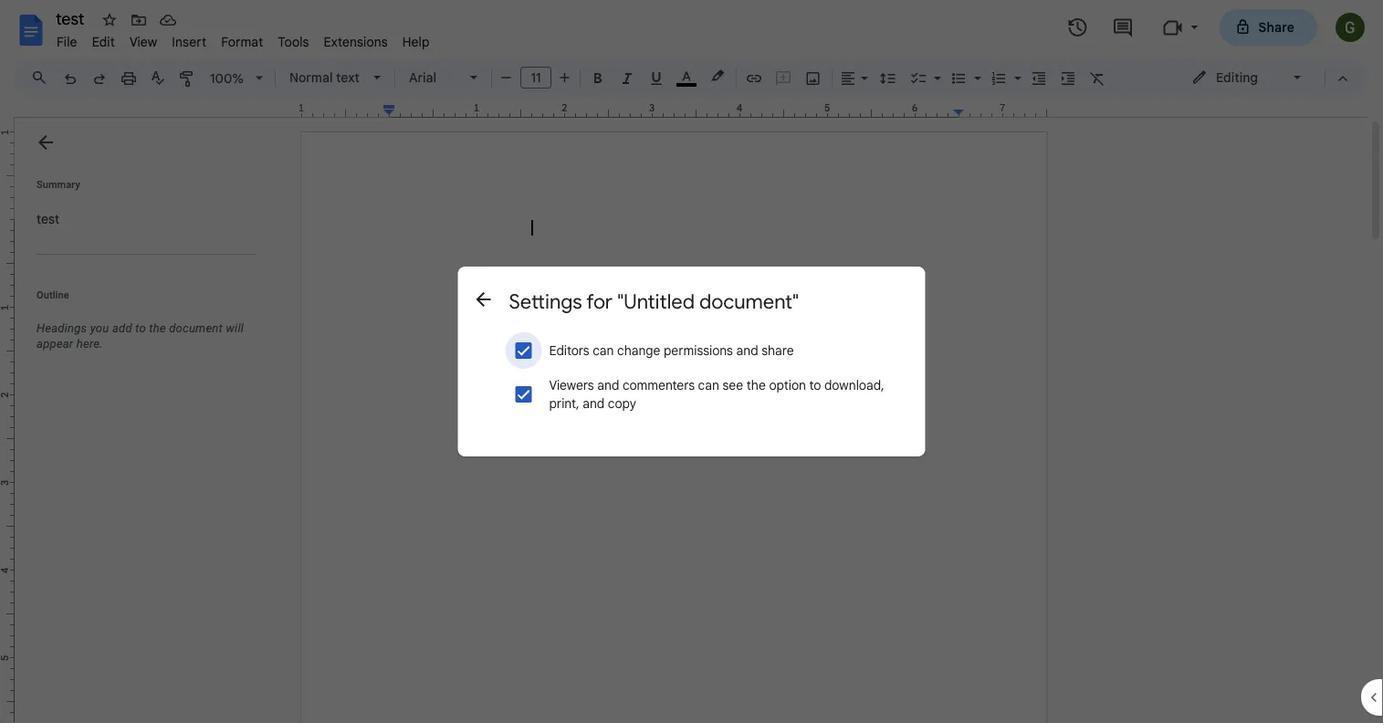 Task type: locate. For each thing, give the bounding box(es) containing it.
left margin image
[[302, 103, 394, 117]]

top margin image
[[0, 132, 14, 225]]

menu bar
[[49, 24, 437, 54]]

Rename text field
[[49, 7, 95, 29]]

menu bar banner
[[0, 0, 1383, 723]]

application
[[0, 0, 1383, 723]]



Task type: describe. For each thing, give the bounding box(es) containing it.
Menus field
[[23, 65, 63, 90]]

menu bar inside menu bar banner
[[49, 24, 437, 54]]

share. private to only me. image
[[1235, 19, 1252, 35]]

Star checkbox
[[97, 7, 122, 33]]

main toolbar
[[54, 0, 1164, 519]]

right margin image
[[954, 103, 1047, 117]]



Task type: vqa. For each thing, say whether or not it's contained in the screenshot.
left margin image
yes



